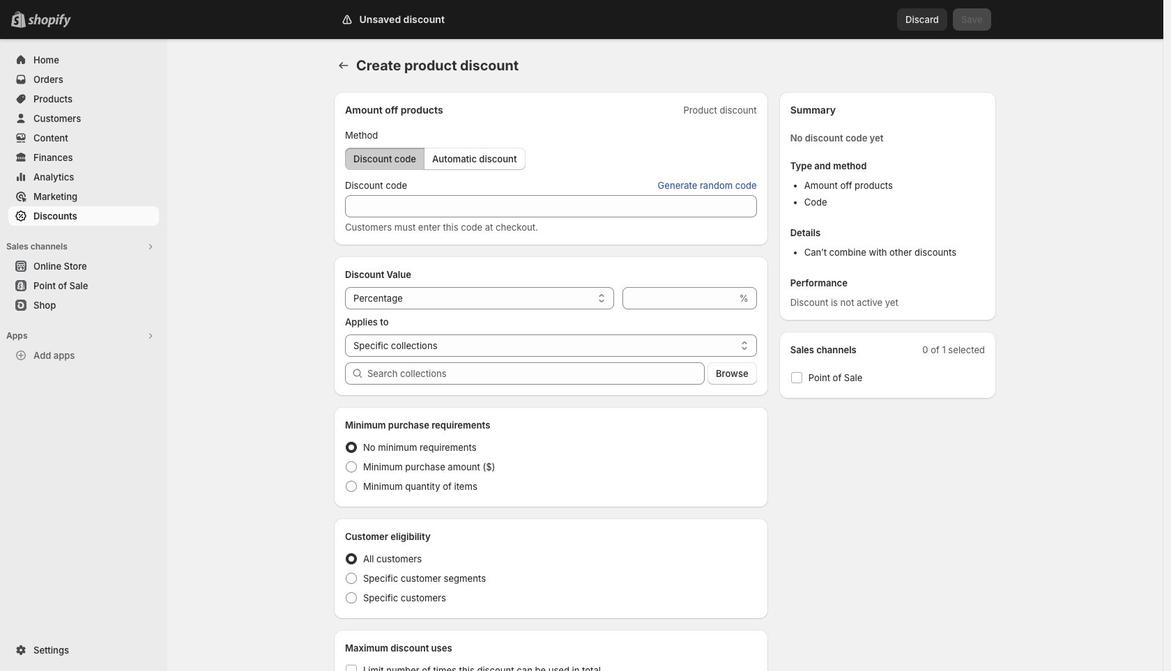 Task type: locate. For each thing, give the bounding box(es) containing it.
None text field
[[623, 287, 737, 310]]

None text field
[[345, 195, 757, 218]]

Search collections text field
[[368, 363, 705, 385]]



Task type: describe. For each thing, give the bounding box(es) containing it.
shopify image
[[31, 14, 74, 28]]



